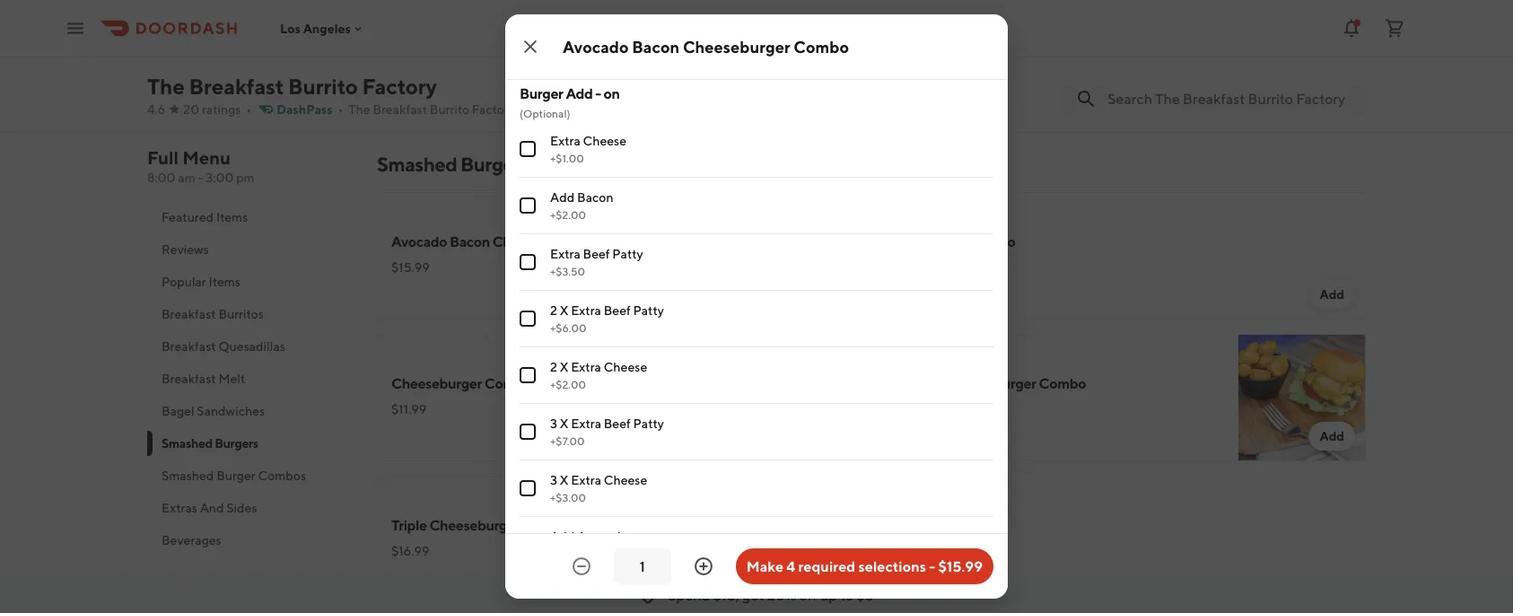 Task type: vqa. For each thing, say whether or not it's contained in the screenshot.


Task type: describe. For each thing, give the bounding box(es) containing it.
los angeles button
[[280, 21, 365, 36]]

sauce
[[686, 43, 719, 57]]

- inside burger add - on (optional)
[[596, 85, 601, 102]]

with
[[518, 43, 543, 57]]

burger add - on group
[[520, 84, 994, 574]]

cheeseburger inside dialog
[[683, 37, 791, 56]]

make 4 required selections - $15.99 button
[[736, 549, 994, 585]]

hamburger combo
[[893, 233, 1016, 250]]

mi
[[553, 102, 567, 117]]

patty for 3 x extra beef patty
[[634, 416, 664, 431]]

smashed down bagel
[[162, 436, 213, 451]]

3 for 3 x extra beef patty
[[550, 416, 558, 431]]

Plain checkbox
[[520, 33, 536, 49]]

extras and sides button
[[147, 492, 356, 524]]

extra for 3 x extra beef patty
[[571, 416, 602, 431]]

featured
[[162, 210, 214, 224]]

menu
[[182, 147, 231, 168]]

extra for 2 x extra beef patty
[[571, 303, 602, 318]]

avocado bacon cheeseburger combo inside dialog
[[563, 37, 849, 56]]

3:00
[[206, 170, 234, 185]]

+$2.00 inside 2 x extra cheese +$2.00
[[550, 378, 586, 391]]

hamburger
[[893, 233, 966, 250]]

0 vertical spatial combos
[[524, 153, 598, 176]]

the breakfast burrito factory • 1.4 mi
[[349, 102, 567, 117]]

house
[[649, 43, 683, 57]]

2 for 2 x extra cheese
[[550, 360, 558, 374]]

add bacon +$2.00
[[550, 190, 614, 221]]

2 x extra beef patty +$6.00
[[550, 303, 664, 334]]

smashed down the breakfast burrito factory • 1.4 mi
[[377, 153, 457, 176]]

breakfast for quesadillas
[[162, 339, 216, 354]]

featured items button
[[147, 201, 356, 233]]

quesadillas
[[219, 339, 285, 354]]

+$1.00
[[550, 152, 584, 164]]

+$7.00
[[550, 435, 585, 447]]

cheeseburger combo
[[391, 375, 532, 392]]

+$6.00
[[550, 321, 587, 334]]

breakfast quesadillas button
[[147, 330, 356, 363]]

am
[[178, 170, 195, 185]]

beef inside "extra beef patty +$3.50"
[[583, 246, 610, 261]]

make 4 required selections - $15.99
[[747, 558, 983, 575]]

popular
[[162, 274, 206, 289]]

factory for the breakfast burrito factory • 1.4 mi
[[472, 102, 515, 117]]

2 for 2 x extra beef patty
[[550, 303, 558, 318]]

spend $15, get 20% off up to $5
[[668, 587, 874, 604]]

8:00
[[147, 170, 176, 185]]

breakfast melt
[[162, 371, 245, 386]]

items for featured items
[[216, 210, 248, 224]]

double cheese burger combo image
[[1239, 334, 1367, 462]]

1.4
[[535, 102, 550, 117]]

1 vertical spatial avocado bacon cheeseburger combo
[[391, 233, 633, 250]]

3 x extra cheese +$3.00
[[550, 473, 648, 504]]

reviews
[[162, 242, 209, 257]]

up
[[821, 587, 838, 604]]

the breakfast burrito factory
[[147, 73, 437, 99]]

increase quantity by 1 image
[[693, 556, 715, 577]]

selections
[[859, 558, 927, 575]]

2 $11.99 from the top
[[391, 402, 427, 417]]

3 x extra beef patty +$7.00
[[550, 416, 664, 447]]

20
[[183, 102, 199, 117]]

on
[[604, 85, 620, 102]]

bacon inside add bacon +$2.00
[[577, 190, 614, 205]]

2 x extra cheese +$2.00
[[550, 360, 648, 391]]

los
[[280, 21, 301, 36]]

breakfast for burritos
[[162, 307, 216, 321]]

breakfast melt button
[[147, 363, 356, 395]]

cheese right double
[[943, 375, 991, 392]]

breakfast burritos button
[[147, 298, 356, 330]]

smashed inside avocado bacon cheeseburger smashed beef patties with american cheese, house sauce $11.99
[[391, 43, 444, 57]]

make
[[747, 558, 784, 575]]

reviews button
[[147, 233, 356, 266]]

x for 3 x extra beef patty
[[560, 416, 569, 431]]

cheese inside 3 x extra cheese +$3.00
[[604, 473, 648, 488]]

notification bell image
[[1341, 18, 1363, 39]]

dashpass
[[277, 102, 333, 117]]

$14.49
[[893, 402, 932, 417]]

- for full
[[198, 170, 203, 185]]

extra inside extra cheese +$1.00
[[550, 133, 581, 148]]

avocado bacon cheeseburger image
[[737, 0, 865, 115]]

burger inside smashed burger combos button
[[217, 468, 256, 483]]

x for 3 x extra cheese
[[560, 473, 569, 488]]

$15,
[[713, 587, 740, 604]]

20 ratings •
[[183, 102, 252, 117]]

3 • from the left
[[522, 102, 528, 117]]

to
[[841, 587, 854, 604]]

beverages
[[162, 533, 222, 548]]

4.6
[[147, 102, 165, 117]]

$16.99
[[391, 544, 430, 559]]

ratings
[[202, 102, 241, 117]]

breakfast quesadillas
[[162, 339, 285, 354]]

dashpass •
[[277, 102, 343, 117]]

Current quantity is 1 number field
[[625, 557, 661, 576]]

extra for 3 x extra cheese
[[571, 473, 602, 488]]

extra cheese +$1.00
[[550, 133, 627, 164]]

cheese inside 2 x extra cheese +$2.00
[[604, 360, 648, 374]]

extras and sides
[[162, 501, 257, 515]]

smashed inside button
[[162, 468, 214, 483]]

burrito for the breakfast burrito factory • 1.4 mi
[[430, 102, 470, 117]]



Task type: locate. For each thing, give the bounding box(es) containing it.
0 items, open order cart image
[[1385, 18, 1406, 39]]

2 • from the left
[[338, 102, 343, 117]]

cheese down 3 x extra beef patty +$7.00
[[604, 473, 648, 488]]

beef up +$3.50
[[583, 246, 610, 261]]

melt
[[219, 371, 245, 386]]

smashed burgers
[[162, 436, 258, 451]]

3 inside 3 x extra beef patty +$7.00
[[550, 416, 558, 431]]

items up reviews button at the top left of the page
[[216, 210, 248, 224]]

bagel sandwiches
[[162, 404, 265, 418]]

patty down add bacon +$2.00
[[613, 246, 644, 261]]

angeles
[[303, 21, 351, 36]]

bagel sandwiches button
[[147, 395, 356, 427]]

cheese down 2 x extra beef patty +$6.00
[[604, 360, 648, 374]]

20%
[[767, 587, 797, 604]]

extra
[[550, 133, 581, 148], [550, 246, 581, 261], [571, 303, 602, 318], [571, 360, 602, 374], [571, 416, 602, 431], [571, 473, 602, 488]]

1 vertical spatial smashed burger combos
[[162, 468, 306, 483]]

the for the breakfast burrito factory • 1.4 mi
[[349, 102, 370, 117]]

3 inside 3 x extra cheese +$3.00
[[550, 473, 558, 488]]

1 horizontal spatial factory
[[472, 102, 515, 117]]

burritos
[[219, 307, 264, 321]]

bagel
[[162, 404, 194, 418]]

x inside 3 x extra beef patty +$7.00
[[560, 416, 569, 431]]

$11.99 up the breakfast burrito factory • 1.4 mi
[[391, 64, 427, 79]]

full
[[147, 147, 179, 168]]

burgers
[[215, 436, 258, 451]]

1 +$2.00 from the top
[[550, 208, 586, 221]]

x for 2 x extra beef patty
[[560, 303, 569, 318]]

smashed burger combos button
[[147, 460, 356, 492]]

1 x from the top
[[560, 303, 569, 318]]

american
[[545, 43, 600, 57]]

extra up +$7.00
[[571, 416, 602, 431]]

patty down 2 x extra cheese +$2.00
[[634, 416, 664, 431]]

the right the dashpass •
[[349, 102, 370, 117]]

extra up +$3.00
[[571, 473, 602, 488]]

required
[[799, 558, 856, 575]]

sandwiches
[[197, 404, 265, 418]]

2
[[550, 303, 558, 318], [550, 360, 558, 374]]

1 vertical spatial $11.99
[[391, 402, 427, 417]]

1 vertical spatial -
[[198, 170, 203, 185]]

beef inside avocado bacon cheeseburger smashed beef patties with american cheese, house sauce $11.99
[[446, 43, 473, 57]]

add button for double cheese burger combo
[[1310, 422, 1356, 451]]

3 for 3 x extra cheese
[[550, 473, 558, 488]]

+$2.00
[[550, 208, 586, 221], [550, 378, 586, 391]]

triple cheeseburger combo
[[391, 517, 570, 534]]

+$3.00
[[550, 491, 586, 504]]

x up +$3.00
[[560, 473, 569, 488]]

avocado bacon cheeseburger combo
[[563, 37, 849, 56], [391, 233, 633, 250]]

add
[[566, 85, 593, 102], [550, 190, 575, 205], [818, 287, 843, 302], [1320, 287, 1345, 302], [1320, 429, 1345, 444], [550, 529, 575, 544], [818, 571, 843, 585]]

the up 4.6
[[147, 73, 185, 99]]

1 horizontal spatial burrito
[[430, 102, 470, 117]]

combo
[[794, 37, 849, 56], [586, 233, 633, 250], [969, 233, 1016, 250], [485, 375, 532, 392], [1039, 375, 1087, 392], [523, 517, 570, 534]]

patties
[[476, 43, 515, 57]]

cheese up +$1.00
[[583, 133, 627, 148]]

x inside 2 x extra beef patty +$6.00
[[560, 303, 569, 318]]

$11.99 inside avocado bacon cheeseburger smashed beef patties with american cheese, house sauce $11.99
[[391, 64, 427, 79]]

1 • from the left
[[246, 102, 252, 117]]

2 up "+$6.00"
[[550, 303, 558, 318]]

1 vertical spatial burrito
[[430, 102, 470, 117]]

combo inside dialog
[[794, 37, 849, 56]]

extra for 2 x extra cheese
[[571, 360, 602, 374]]

3 up +$3.00
[[550, 473, 558, 488]]

cheeseburger combo image
[[737, 334, 865, 462]]

breakfast inside button
[[162, 339, 216, 354]]

smashed up the breakfast burrito factory • 1.4 mi
[[391, 43, 444, 57]]

beef down "extra beef patty +$3.50"
[[604, 303, 631, 318]]

•
[[246, 102, 252, 117], [338, 102, 343, 117], [522, 102, 528, 117]]

- inside full menu 8:00 am - 3:00 pm
[[198, 170, 203, 185]]

plain
[[550, 34, 579, 48]]

1 horizontal spatial combos
[[524, 153, 598, 176]]

- for make
[[930, 558, 936, 575]]

cheese inside extra cheese +$1.00
[[583, 133, 627, 148]]

$11.99 down cheeseburger combo
[[391, 402, 427, 417]]

0 horizontal spatial -
[[198, 170, 203, 185]]

1 vertical spatial $15.99
[[939, 558, 983, 575]]

(optional)
[[520, 107, 571, 119]]

burger
[[520, 85, 563, 102], [461, 153, 521, 176], [993, 375, 1037, 392], [217, 468, 256, 483]]

cheeseburger inside avocado bacon cheeseburger smashed beef patties with american cheese, house sauce $11.99
[[493, 19, 583, 36]]

factory left 1.4
[[472, 102, 515, 117]]

avocado bacon cheeseburger smashed beef patties with american cheese, house sauce $11.99
[[391, 19, 719, 79]]

extra inside 2 x extra beef patty +$6.00
[[571, 303, 602, 318]]

decrease quantity by 1 image
[[571, 556, 592, 577]]

2 +$2.00 from the top
[[550, 378, 586, 391]]

extra inside 3 x extra beef patty +$7.00
[[571, 416, 602, 431]]

popular items
[[162, 274, 241, 289]]

0 vertical spatial $11.99
[[391, 64, 427, 79]]

- inside button
[[930, 558, 936, 575]]

the for the breakfast burrito factory
[[147, 73, 185, 99]]

1 horizontal spatial the
[[349, 102, 370, 117]]

the
[[147, 73, 185, 99], [349, 102, 370, 117]]

0 vertical spatial -
[[596, 85, 601, 102]]

• left 1.4
[[522, 102, 528, 117]]

spend
[[668, 587, 710, 604]]

x for 2 x extra cheese
[[560, 360, 569, 374]]

0 horizontal spatial $15.99
[[391, 260, 430, 275]]

add button for avocado bacon cheeseburger combo
[[808, 280, 854, 309]]

bacon
[[450, 19, 490, 36], [632, 37, 680, 56], [577, 190, 614, 205], [450, 233, 490, 250]]

breakfast burritos
[[162, 307, 264, 321]]

beef down 2 x extra cheese +$2.00
[[604, 416, 631, 431]]

patty inside "extra beef patty +$3.50"
[[613, 246, 644, 261]]

2 down "+$6.00"
[[550, 360, 558, 374]]

1 horizontal spatial smashed burger combos
[[377, 153, 598, 176]]

0 vertical spatial patty
[[613, 246, 644, 261]]

1 horizontal spatial $15.99
[[939, 558, 983, 575]]

x down "+$6.00"
[[560, 360, 569, 374]]

patty inside 2 x extra beef patty +$6.00
[[634, 303, 664, 318]]

1 vertical spatial 2
[[550, 360, 558, 374]]

smashed up extras
[[162, 468, 214, 483]]

$5
[[857, 587, 874, 604]]

patty down "extra beef patty +$3.50"
[[634, 303, 664, 318]]

+$3.50
[[550, 265, 585, 277]]

patty inside 3 x extra beef patty +$7.00
[[634, 416, 664, 431]]

add button
[[808, 280, 854, 309], [1310, 280, 1356, 309], [1310, 422, 1356, 451], [808, 564, 854, 593]]

x up "+$6.00"
[[560, 303, 569, 318]]

2 vertical spatial patty
[[634, 416, 664, 431]]

add avocado
[[550, 529, 628, 544]]

burrito for the breakfast burrito factory
[[288, 73, 358, 99]]

2 horizontal spatial •
[[522, 102, 528, 117]]

1 vertical spatial the
[[349, 102, 370, 117]]

0 horizontal spatial •
[[246, 102, 252, 117]]

3 up +$7.00
[[550, 416, 558, 431]]

popular items button
[[147, 266, 356, 298]]

pm
[[236, 170, 255, 185]]

triple
[[391, 517, 427, 534]]

0 horizontal spatial smashed burger combos
[[162, 468, 306, 483]]

double
[[893, 375, 940, 392]]

x inside 2 x extra cheese +$2.00
[[560, 360, 569, 374]]

get
[[743, 587, 765, 604]]

extra inside "extra beef patty +$3.50"
[[550, 246, 581, 261]]

add inside burger add - on (optional)
[[566, 85, 593, 102]]

$15.99 inside button
[[939, 558, 983, 575]]

0 vertical spatial burrito
[[288, 73, 358, 99]]

smashed burger combos down burgers
[[162, 468, 306, 483]]

0 horizontal spatial factory
[[362, 73, 437, 99]]

double cheese burger combo
[[893, 375, 1087, 392]]

combos up add bacon +$2.00
[[524, 153, 598, 176]]

los angeles
[[280, 21, 351, 36]]

burrito
[[288, 73, 358, 99], [430, 102, 470, 117]]

featured items
[[162, 210, 248, 224]]

items for popular items
[[209, 274, 241, 289]]

0 vertical spatial +$2.00
[[550, 208, 586, 221]]

• right the ratings
[[246, 102, 252, 117]]

Item Search search field
[[1108, 89, 1352, 109]]

factory up the breakfast burrito factory • 1.4 mi
[[362, 73, 437, 99]]

1 vertical spatial factory
[[472, 102, 515, 117]]

beverages button
[[147, 524, 356, 557]]

0 vertical spatial smashed burger combos
[[377, 153, 598, 176]]

2 vertical spatial -
[[930, 558, 936, 575]]

patty
[[613, 246, 644, 261], [634, 303, 664, 318], [634, 416, 664, 431]]

0 horizontal spatial burrito
[[288, 73, 358, 99]]

x
[[560, 303, 569, 318], [560, 360, 569, 374], [560, 416, 569, 431], [560, 473, 569, 488]]

1 horizontal spatial •
[[338, 102, 343, 117]]

1 vertical spatial 3
[[550, 473, 558, 488]]

2 x from the top
[[560, 360, 569, 374]]

burger inside burger add - on (optional)
[[520, 85, 563, 102]]

extra up +$1.00
[[550, 133, 581, 148]]

beef left patties
[[446, 43, 473, 57]]

2 horizontal spatial -
[[930, 558, 936, 575]]

0 vertical spatial factory
[[362, 73, 437, 99]]

burger add - on (optional)
[[520, 85, 620, 119]]

1 vertical spatial patty
[[634, 303, 664, 318]]

plain group
[[520, 0, 994, 62]]

x inside 3 x extra cheese +$3.00
[[560, 473, 569, 488]]

sides
[[227, 501, 257, 515]]

1 vertical spatial items
[[209, 274, 241, 289]]

- right the selections
[[930, 558, 936, 575]]

1 horizontal spatial -
[[596, 85, 601, 102]]

add button for triple cheeseburger combo
[[808, 564, 854, 593]]

smashed burger combos
[[377, 153, 598, 176], [162, 468, 306, 483]]

items up breakfast burritos in the left of the page
[[209, 274, 241, 289]]

2 2 from the top
[[550, 360, 558, 374]]

extras
[[162, 501, 197, 515]]

triple cheeseburger combo image
[[737, 476, 865, 603]]

1 vertical spatial combos
[[258, 468, 306, 483]]

0 vertical spatial $15.99
[[391, 260, 430, 275]]

4 x from the top
[[560, 473, 569, 488]]

1 2 from the top
[[550, 303, 558, 318]]

close avocado bacon cheeseburger combo image
[[520, 36, 541, 57]]

avocado
[[391, 19, 447, 36], [563, 37, 629, 56], [391, 233, 447, 250], [577, 529, 628, 544]]

extra beef patty +$3.50
[[550, 246, 644, 277]]

breakfast for melt
[[162, 371, 216, 386]]

extra inside 3 x extra cheese +$3.00
[[571, 473, 602, 488]]

extra down "+$6.00"
[[571, 360, 602, 374]]

bacon inside avocado bacon cheeseburger smashed beef patties with american cheese, house sauce $11.99
[[450, 19, 490, 36]]

beef inside 2 x extra beef patty +$6.00
[[604, 303, 631, 318]]

add inside add bacon +$2.00
[[550, 190, 575, 205]]

combos up extras and sides button
[[258, 468, 306, 483]]

None checkbox
[[520, 141, 536, 157], [520, 198, 536, 214], [520, 311, 536, 327], [520, 367, 536, 383], [520, 141, 536, 157], [520, 198, 536, 214], [520, 311, 536, 327], [520, 367, 536, 383]]

factory for the breakfast burrito factory
[[362, 73, 437, 99]]

4
[[787, 558, 796, 575]]

0 horizontal spatial the
[[147, 73, 185, 99]]

0 vertical spatial the
[[147, 73, 185, 99]]

0 vertical spatial 2
[[550, 303, 558, 318]]

extra inside 2 x extra cheese +$2.00
[[571, 360, 602, 374]]

$11.99
[[391, 64, 427, 79], [391, 402, 427, 417]]

2 3 from the top
[[550, 473, 558, 488]]

• right the dashpass
[[338, 102, 343, 117]]

0 vertical spatial 3
[[550, 416, 558, 431]]

+$2.00 inside add bacon +$2.00
[[550, 208, 586, 221]]

2 inside 2 x extra cheese +$2.00
[[550, 360, 558, 374]]

1 3 from the top
[[550, 416, 558, 431]]

open menu image
[[65, 18, 86, 39]]

2 inside 2 x extra beef patty +$6.00
[[550, 303, 558, 318]]

+$2.00 down "+$6.00"
[[550, 378, 586, 391]]

smashed burger combos down the breakfast burrito factory • 1.4 mi
[[377, 153, 598, 176]]

avocado bacon cheeseburger combo dialog
[[506, 0, 1008, 599]]

full menu 8:00 am - 3:00 pm
[[147, 147, 255, 185]]

+$2.00 up "extra beef patty +$3.50"
[[550, 208, 586, 221]]

avocado bacon cheeseburger combo image
[[737, 192, 865, 320]]

0 vertical spatial items
[[216, 210, 248, 224]]

- right am
[[198, 170, 203, 185]]

0 horizontal spatial combos
[[258, 468, 306, 483]]

-
[[596, 85, 601, 102], [198, 170, 203, 185], [930, 558, 936, 575]]

- left on
[[596, 85, 601, 102]]

extra up +$3.50
[[550, 246, 581, 261]]

off
[[800, 587, 818, 604]]

avocado inside the burger add - on group
[[577, 529, 628, 544]]

3
[[550, 416, 558, 431], [550, 473, 558, 488]]

1 vertical spatial +$2.00
[[550, 378, 586, 391]]

avocado inside avocado bacon cheeseburger smashed beef patties with american cheese, house sauce $11.99
[[391, 19, 447, 36]]

combos inside button
[[258, 468, 306, 483]]

and
[[200, 501, 224, 515]]

smashed burger combos inside button
[[162, 468, 306, 483]]

$15.99
[[391, 260, 430, 275], [939, 558, 983, 575]]

3 x from the top
[[560, 416, 569, 431]]

0 vertical spatial avocado bacon cheeseburger combo
[[563, 37, 849, 56]]

beef
[[446, 43, 473, 57], [583, 246, 610, 261], [604, 303, 631, 318], [604, 416, 631, 431]]

cheese,
[[603, 43, 646, 57]]

patty for 2 x extra beef patty
[[634, 303, 664, 318]]

None checkbox
[[520, 254, 536, 270], [520, 424, 536, 440], [520, 480, 536, 497], [520, 254, 536, 270], [520, 424, 536, 440], [520, 480, 536, 497]]

smashed
[[391, 43, 444, 57], [377, 153, 457, 176], [162, 436, 213, 451], [162, 468, 214, 483]]

beef inside 3 x extra beef patty +$7.00
[[604, 416, 631, 431]]

extra up "+$6.00"
[[571, 303, 602, 318]]

x up +$7.00
[[560, 416, 569, 431]]

1 $11.99 from the top
[[391, 64, 427, 79]]



